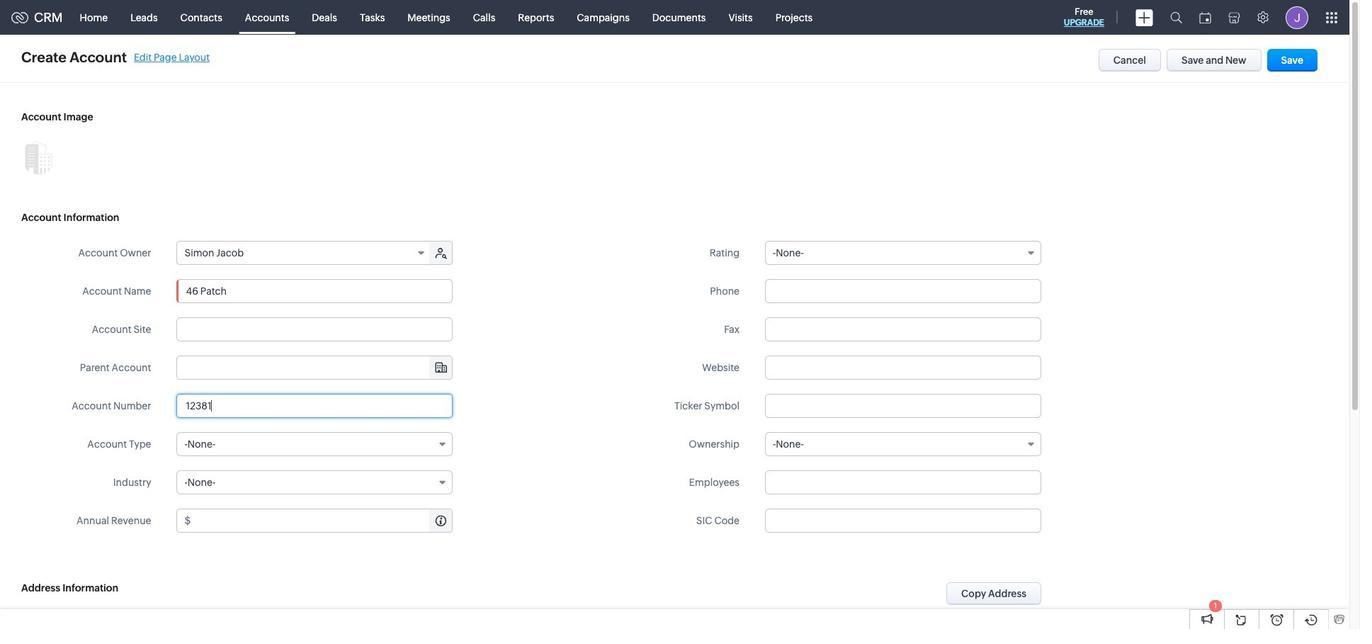 Task type: locate. For each thing, give the bounding box(es) containing it.
profile element
[[1277, 0, 1317, 34]]

None text field
[[193, 509, 452, 532]]

None field
[[765, 241, 1041, 265], [177, 242, 431, 264], [177, 356, 452, 379], [177, 432, 453, 456], [765, 432, 1041, 456], [177, 470, 453, 495], [765, 241, 1041, 265], [177, 242, 431, 264], [177, 356, 452, 379], [177, 432, 453, 456], [765, 432, 1041, 456], [177, 470, 453, 495]]

None text field
[[177, 279, 453, 303], [765, 279, 1041, 303], [177, 317, 453, 341], [765, 317, 1041, 341], [765, 356, 1041, 380], [177, 356, 452, 379], [177, 394, 453, 418], [765, 394, 1041, 418], [765, 470, 1041, 495], [765, 509, 1041, 533], [177, 279, 453, 303], [765, 279, 1041, 303], [177, 317, 453, 341], [765, 317, 1041, 341], [765, 356, 1041, 380], [177, 356, 452, 379], [177, 394, 453, 418], [765, 394, 1041, 418], [765, 470, 1041, 495], [765, 509, 1041, 533]]

profile image
[[1286, 6, 1309, 29]]

create menu image
[[1136, 9, 1153, 26]]

image image
[[21, 140, 55, 174]]



Task type: describe. For each thing, give the bounding box(es) containing it.
calendar image
[[1199, 12, 1212, 23]]

logo image
[[11, 12, 28, 23]]

search element
[[1162, 0, 1191, 35]]

create menu element
[[1127, 0, 1162, 34]]

search image
[[1170, 11, 1182, 23]]



Task type: vqa. For each thing, say whether or not it's contained in the screenshot.
CUSTOMIZE HOME PAGE
no



